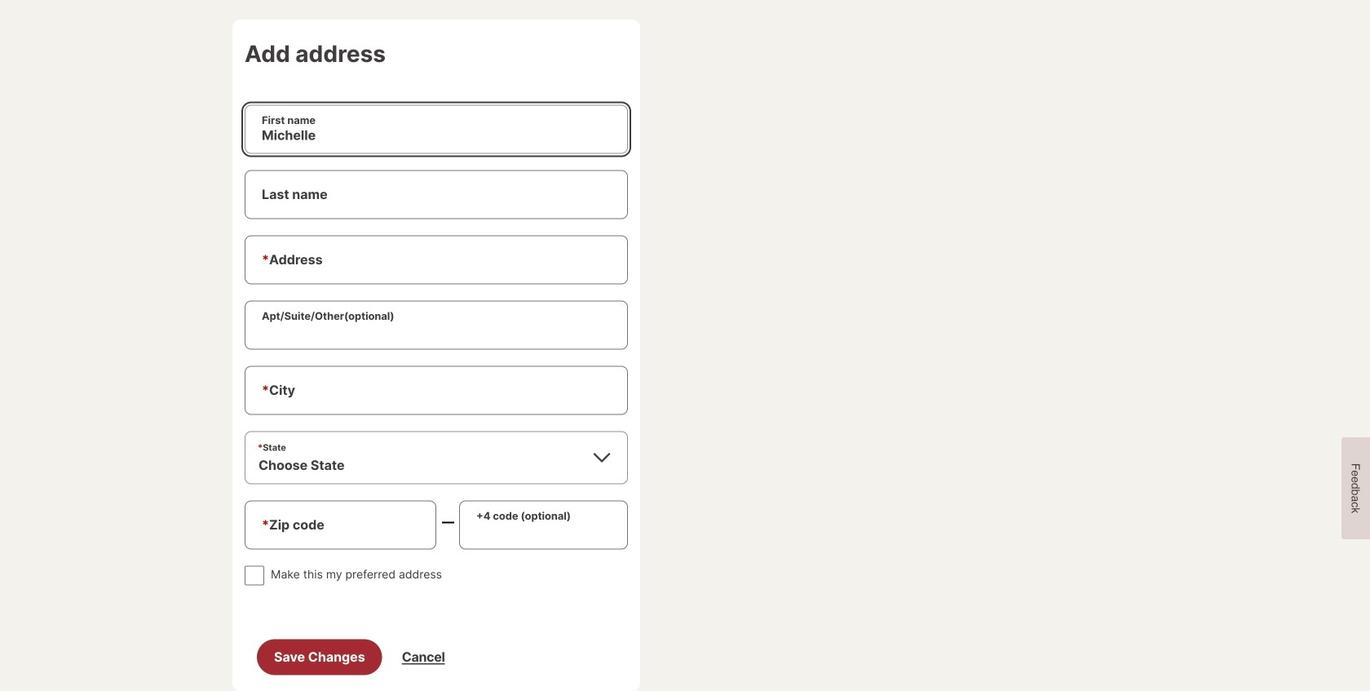 Task type: locate. For each thing, give the bounding box(es) containing it.
First name text field
[[246, 106, 627, 153]]

Apt/Suite/Other optional text field
[[246, 301, 627, 349]]

None text field
[[460, 501, 627, 549]]



Task type: vqa. For each thing, say whether or not it's contained in the screenshot.
Search by keyword or item number 'text field'
no



